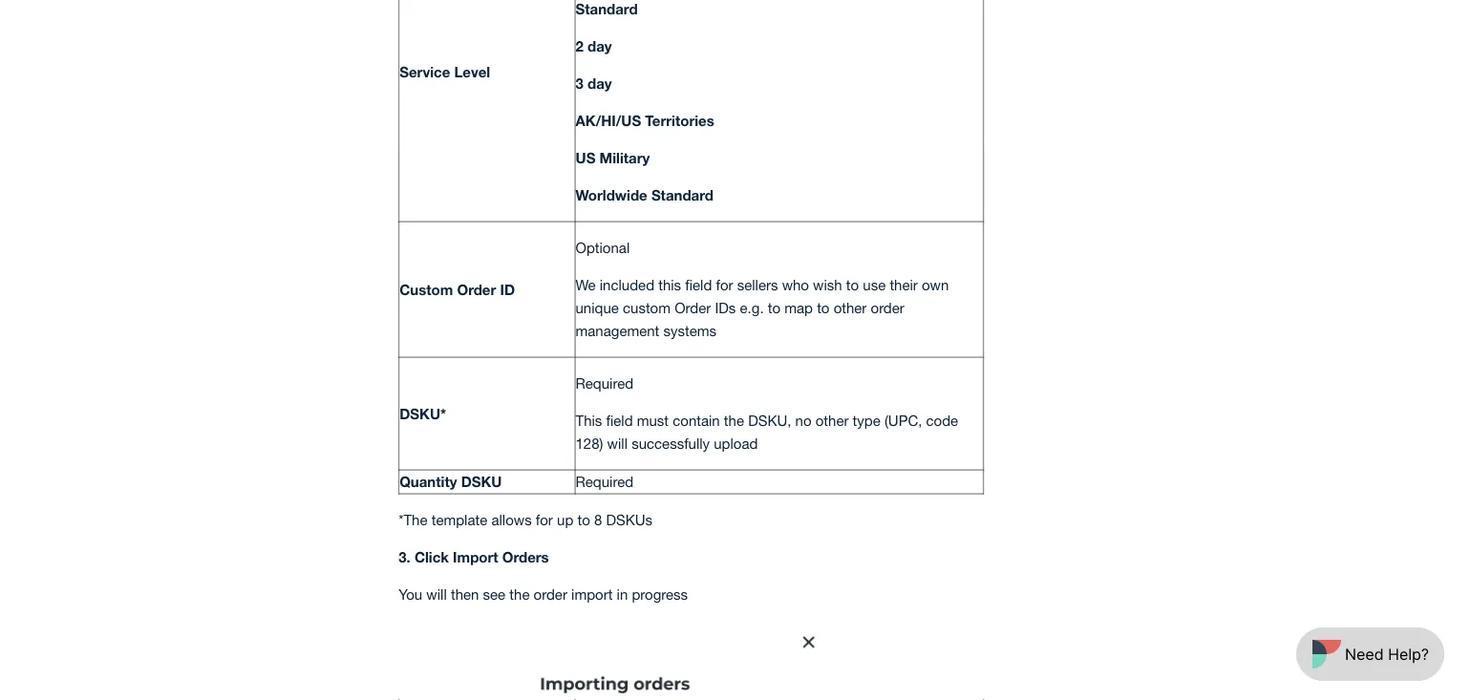 Task type: vqa. For each thing, say whether or not it's contained in the screenshot.
the right for
yes



Task type: describe. For each thing, give the bounding box(es) containing it.
3. click import orders
[[399, 549, 549, 566]]

ak/hi/us territories
[[576, 112, 715, 130]]

you will then see the order import in progress
[[399, 586, 688, 603]]

1 vertical spatial will
[[427, 586, 447, 603]]

unique
[[576, 300, 619, 316]]

dsku*
[[400, 405, 446, 422]]

service
[[400, 64, 450, 81]]

upload
[[714, 435, 758, 452]]

own
[[922, 277, 949, 293]]

dsku,
[[748, 412, 792, 429]]

1 required from the top
[[576, 375, 634, 392]]

8
[[594, 512, 602, 529]]

0 vertical spatial order
[[457, 281, 496, 298]]

see
[[483, 586, 506, 603]]

3.
[[399, 549, 411, 566]]

import
[[571, 586, 613, 603]]

order inside we included this field for sellers who wish to use their own unique custom order ids e.g. to map to other order management systems
[[871, 300, 905, 316]]

who
[[782, 277, 809, 293]]

quantity dsku
[[400, 474, 502, 491]]

*the template allows for up to 8 dskus
[[399, 512, 653, 529]]

ids
[[715, 300, 736, 316]]

territories
[[645, 112, 715, 130]]

the for order
[[510, 586, 530, 603]]

this field must contain the dsku, no other type (upc, code 128) will successfully upload
[[576, 412, 959, 452]]

included
[[600, 277, 655, 293]]

sellers
[[737, 277, 778, 293]]

the for dsku,
[[724, 412, 744, 429]]

this
[[659, 277, 681, 293]]

to right e.g.
[[768, 300, 781, 316]]

e.g.
[[740, 300, 764, 316]]

dsku
[[461, 474, 502, 491]]

military
[[600, 150, 650, 167]]

other inside we included this field for sellers who wish to use their own unique custom order ids e.g. to map to other order management systems
[[834, 300, 867, 316]]

custom
[[623, 300, 671, 316]]

field inside the this field must contain the dsku, no other type (upc, code 128) will successfully upload
[[606, 412, 633, 429]]

us military
[[576, 150, 650, 167]]

mceclip2.png image
[[399, 621, 833, 700]]

3 day
[[576, 75, 612, 92]]

must
[[637, 412, 669, 429]]

type
[[853, 412, 881, 429]]

custom
[[400, 281, 453, 298]]

up
[[557, 512, 574, 529]]

to down wish
[[817, 300, 830, 316]]

we
[[576, 277, 596, 293]]

id
[[500, 281, 515, 298]]

3
[[576, 75, 584, 92]]

worldwide
[[576, 187, 648, 204]]



Task type: locate. For each thing, give the bounding box(es) containing it.
level
[[454, 64, 490, 81]]

to left use
[[846, 277, 859, 293]]

to left 8
[[578, 512, 590, 529]]

systems
[[664, 323, 717, 339]]

in
[[617, 586, 628, 603]]

128)
[[576, 435, 603, 452]]

template
[[432, 512, 488, 529]]

you
[[399, 586, 423, 603]]

then
[[451, 586, 479, 603]]

contain
[[673, 412, 720, 429]]

1 vertical spatial order
[[675, 300, 711, 316]]

day right 2
[[588, 38, 612, 55]]

0 vertical spatial will
[[607, 435, 628, 452]]

1 vertical spatial the
[[510, 586, 530, 603]]

other right no
[[816, 412, 849, 429]]

0 vertical spatial field
[[685, 277, 712, 293]]

order inside we included this field for sellers who wish to use their own unique custom order ids e.g. to map to other order management systems
[[675, 300, 711, 316]]

1 vertical spatial field
[[606, 412, 633, 429]]

order left import on the left of the page
[[534, 586, 567, 603]]

for up ids
[[716, 277, 733, 293]]

0 horizontal spatial will
[[427, 586, 447, 603]]

day right 3
[[588, 75, 612, 92]]

0 horizontal spatial standard
[[576, 1, 638, 18]]

0 horizontal spatial the
[[510, 586, 530, 603]]

we included this field for sellers who wish to use their own unique custom order ids e.g. to map to other order management systems
[[576, 277, 949, 339]]

1 horizontal spatial standard
[[652, 187, 714, 204]]

0 horizontal spatial field
[[606, 412, 633, 429]]

ak/hi/us
[[576, 112, 641, 130]]

us
[[576, 150, 596, 167]]

dskus
[[606, 512, 653, 529]]

quantity
[[400, 474, 457, 491]]

worldwide standard
[[576, 187, 718, 204]]

0 vertical spatial required
[[576, 375, 634, 392]]

this
[[576, 412, 602, 429]]

day
[[588, 38, 612, 55], [588, 75, 612, 92]]

0 vertical spatial day
[[588, 38, 612, 55]]

1 horizontal spatial field
[[685, 277, 712, 293]]

day for 2 day
[[588, 38, 612, 55]]

for left up
[[536, 512, 553, 529]]

the right see
[[510, 586, 530, 603]]

1 vertical spatial other
[[816, 412, 849, 429]]

1 vertical spatial for
[[536, 512, 553, 529]]

1 vertical spatial order
[[534, 586, 567, 603]]

2 day from the top
[[588, 75, 612, 92]]

will inside the this field must contain the dsku, no other type (upc, code 128) will successfully upload
[[607, 435, 628, 452]]

field inside we included this field for sellers who wish to use their own unique custom order ids e.g. to map to other order management systems
[[685, 277, 712, 293]]

for
[[716, 277, 733, 293], [536, 512, 553, 529]]

0 horizontal spatial order
[[534, 586, 567, 603]]

order
[[871, 300, 905, 316], [534, 586, 567, 603]]

code
[[926, 412, 959, 429]]

to
[[846, 277, 859, 293], [768, 300, 781, 316], [817, 300, 830, 316], [578, 512, 590, 529]]

required up this on the left of the page
[[576, 375, 634, 392]]

the
[[724, 412, 744, 429], [510, 586, 530, 603]]

2 day
[[576, 38, 612, 55]]

will right 128)
[[607, 435, 628, 452]]

will right you
[[427, 586, 447, 603]]

2 required from the top
[[576, 474, 634, 490]]

map
[[785, 300, 813, 316]]

1 vertical spatial standard
[[652, 187, 714, 204]]

0 vertical spatial order
[[871, 300, 905, 316]]

no
[[796, 412, 812, 429]]

the inside the this field must contain the dsku, no other type (upc, code 128) will successfully upload
[[724, 412, 744, 429]]

other
[[834, 300, 867, 316], [816, 412, 849, 429]]

1 horizontal spatial will
[[607, 435, 628, 452]]

successfully
[[632, 435, 710, 452]]

order down use
[[871, 300, 905, 316]]

required up 8
[[576, 474, 634, 490]]

import
[[453, 549, 498, 566]]

*the
[[399, 512, 428, 529]]

day for 3 day
[[588, 75, 612, 92]]

0 horizontal spatial order
[[457, 281, 496, 298]]

1 horizontal spatial order
[[871, 300, 905, 316]]

0 vertical spatial for
[[716, 277, 733, 293]]

(upc,
[[885, 412, 922, 429]]

custom order id
[[400, 281, 515, 298]]

1 horizontal spatial for
[[716, 277, 733, 293]]

management
[[576, 323, 660, 339]]

click
[[415, 549, 449, 566]]

progress
[[632, 586, 688, 603]]

for inside we included this field for sellers who wish to use their own unique custom order ids e.g. to map to other order management systems
[[716, 277, 733, 293]]

wish
[[813, 277, 842, 293]]

allows
[[492, 512, 532, 529]]

0 vertical spatial standard
[[576, 1, 638, 18]]

1 vertical spatial required
[[576, 474, 634, 490]]

the up upload
[[724, 412, 744, 429]]

field right this
[[685, 277, 712, 293]]

order left 'id'
[[457, 281, 496, 298]]

0 vertical spatial the
[[724, 412, 744, 429]]

use
[[863, 277, 886, 293]]

0 horizontal spatial for
[[536, 512, 553, 529]]

their
[[890, 277, 918, 293]]

standard
[[576, 1, 638, 18], [652, 187, 714, 204]]

standard right worldwide
[[652, 187, 714, 204]]

order
[[457, 281, 496, 298], [675, 300, 711, 316]]

order up systems
[[675, 300, 711, 316]]

other inside the this field must contain the dsku, no other type (upc, code 128) will successfully upload
[[816, 412, 849, 429]]

orders
[[502, 549, 549, 566]]

standard up 2 day
[[576, 1, 638, 18]]

required
[[576, 375, 634, 392], [576, 474, 634, 490]]

field right this on the left of the page
[[606, 412, 633, 429]]

1 horizontal spatial order
[[675, 300, 711, 316]]

1 day from the top
[[588, 38, 612, 55]]

1 horizontal spatial the
[[724, 412, 744, 429]]

will
[[607, 435, 628, 452], [427, 586, 447, 603]]

1 vertical spatial day
[[588, 75, 612, 92]]

optional
[[576, 240, 630, 256]]

field
[[685, 277, 712, 293], [606, 412, 633, 429]]

0 vertical spatial other
[[834, 300, 867, 316]]

2
[[576, 38, 584, 55]]

service level
[[400, 64, 490, 81]]

other down wish
[[834, 300, 867, 316]]



